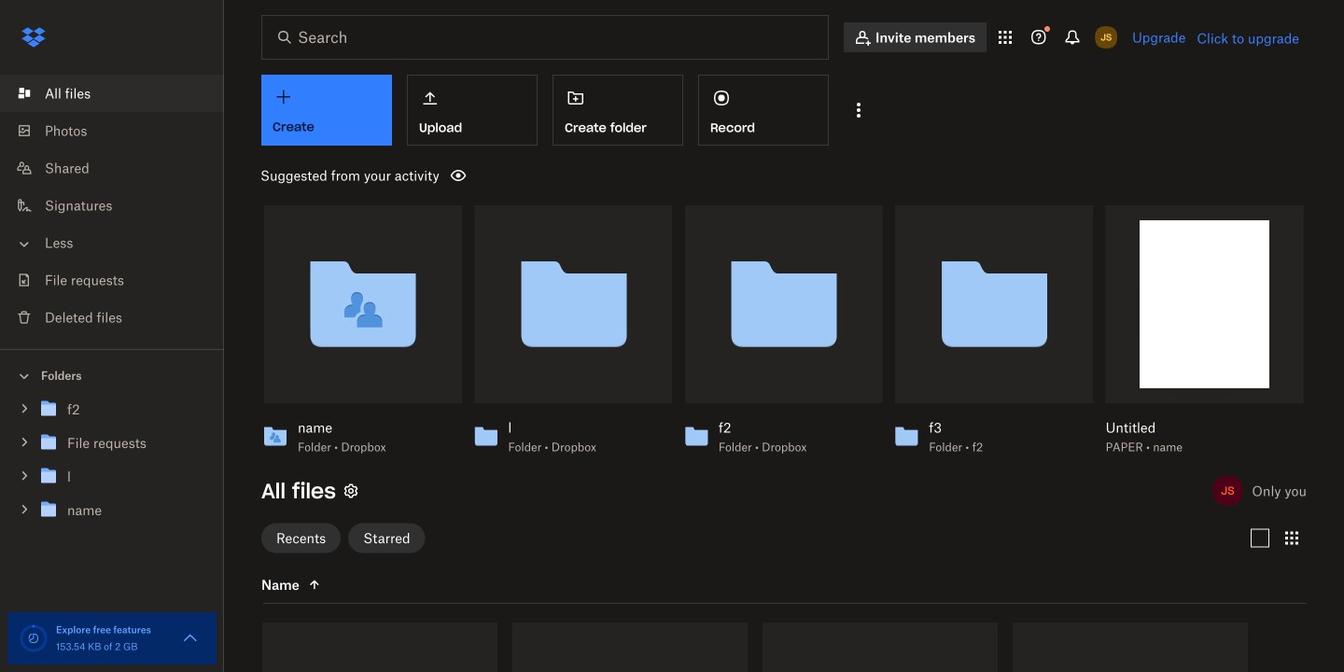 Task type: describe. For each thing, give the bounding box(es) containing it.
dropbox image
[[15, 19, 52, 56]]

less image
[[15, 235, 34, 254]]

quota usage progress bar
[[19, 624, 49, 654]]

folder, l row
[[763, 623, 998, 672]]

folder settings image
[[340, 480, 362, 502]]



Task type: locate. For each thing, give the bounding box(es) containing it.
list item
[[0, 75, 224, 112]]

folder, f2 row
[[262, 623, 498, 672]]

Search in folder "Dropbox" text field
[[298, 26, 790, 49]]

group
[[0, 389, 224, 541]]

folder, file requests row
[[513, 623, 748, 672]]

list
[[0, 64, 224, 349]]

quota usage image
[[19, 624, 49, 654]]

shared folder, name row
[[1013, 623, 1249, 672]]



Task type: vqa. For each thing, say whether or not it's contained in the screenshot.
"Less" image at the left
yes



